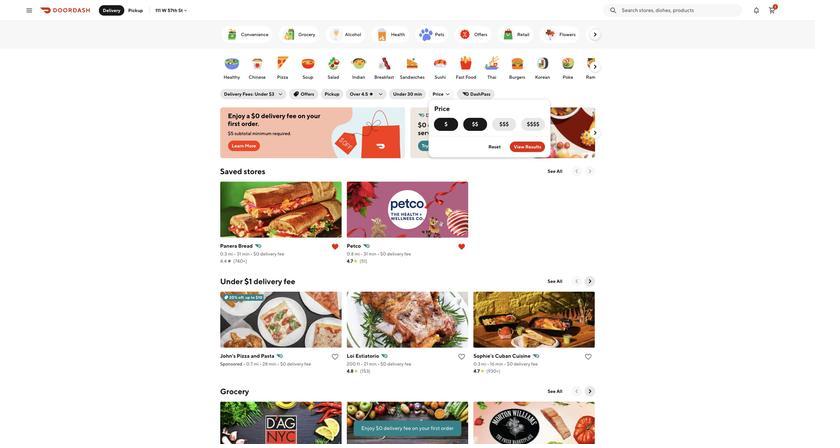 Task type: describe. For each thing, give the bounding box(es) containing it.
31 for panera bread
[[237, 251, 241, 257]]

notification bell image
[[753, 6, 761, 14]]

subtotal
[[235, 131, 252, 136]]

mi right 0.7
[[254, 361, 259, 367]]

flowers link
[[540, 26, 580, 43]]

1 vertical spatial next button of carousel image
[[592, 130, 599, 136]]

4.5
[[362, 91, 368, 97]]

delivery for delivery
[[103, 8, 120, 13]]

(51)
[[360, 259, 368, 264]]

previous button of carousel image
[[574, 278, 580, 285]]

4.7 for petco
[[347, 259, 353, 264]]

• up (51)
[[361, 251, 363, 257]]

sponsored • 0.7 mi • 28 min • $0 delivery fee
[[220, 361, 311, 367]]

alcohol link
[[326, 26, 365, 43]]

$$ button
[[464, 118, 487, 131]]

$5 subtotal minimum required.
[[228, 131, 291, 136]]

john's
[[220, 353, 236, 359]]

try it free for 30 days
[[422, 143, 468, 148]]

0.7
[[246, 361, 253, 367]]

offers image
[[458, 27, 473, 42]]

0.3 for panera bread
[[220, 251, 227, 257]]

click to add this store to your saved list image
[[331, 353, 339, 361]]

price button
[[429, 89, 455, 99]]

$​0 for panera bread
[[254, 251, 259, 257]]

previous button of carousel image for grocery
[[574, 388, 580, 395]]

3 see all link from the top
[[544, 386, 567, 397]]

0.3 mi • 31 min • $​0 delivery fee
[[220, 251, 284, 257]]

free
[[434, 143, 443, 148]]

• down cuban
[[504, 361, 506, 367]]

panera bread
[[220, 243, 253, 249]]

days
[[458, 143, 468, 148]]

reduced
[[469, 121, 495, 129]]

over 4.5 button
[[346, 89, 387, 99]]

mi for panera bread
[[228, 251, 233, 257]]

• right 'ft'
[[361, 361, 363, 367]]

convenience image
[[224, 27, 240, 42]]

2 vertical spatial next button of carousel image
[[587, 278, 593, 285]]

loi estiatorio
[[347, 353, 379, 359]]

pets image
[[418, 27, 434, 42]]

flowers
[[560, 32, 576, 37]]

delivery fees: under $3
[[224, 91, 274, 97]]

$$
[[472, 121, 479, 127]]

• left 16 at the bottom right of the page
[[488, 361, 489, 367]]

3 all from the top
[[557, 389, 563, 394]]

pickup for the topmost pickup button
[[128, 8, 143, 13]]

(930+)
[[487, 369, 501, 374]]

enjoy for enjoy a $0 delivery fee on your first order.
[[228, 112, 245, 119]]

see all for $1
[[548, 279, 563, 284]]

st
[[178, 8, 183, 13]]

enjoy for enjoy $0 delivery fee on your first order
[[362, 425, 375, 431]]

0.8 mi • 31 min • $​0 delivery fee
[[347, 251, 411, 257]]

3 see from the top
[[548, 389, 556, 394]]

20%
[[229, 295, 238, 300]]

convenience link
[[222, 26, 273, 43]]

1 vertical spatial pickup button
[[321, 89, 344, 99]]

saved stores link
[[220, 166, 265, 176]]

learn more
[[232, 143, 256, 148]]

enjoy a $0 delivery fee on your first order.
[[228, 112, 321, 127]]

grocery image
[[282, 27, 297, 42]]

retail
[[518, 32, 530, 37]]

loi
[[347, 353, 355, 359]]

111 w 57th st
[[155, 8, 183, 13]]

1 horizontal spatial grocery link
[[279, 26, 319, 43]]

and
[[251, 353, 260, 359]]

learn
[[232, 143, 244, 148]]

0 vertical spatial next button of carousel image
[[592, 31, 599, 38]]

burgers
[[509, 75, 526, 80]]

$​0 for petco
[[380, 251, 386, 257]]

1 vertical spatial grocery link
[[220, 386, 249, 397]]

16
[[490, 361, 495, 367]]

next button of carousel image for saved stores
[[587, 168, 593, 175]]

price inside button
[[433, 91, 444, 97]]

0 horizontal spatial pizza
[[237, 353, 250, 359]]

alcohol
[[345, 32, 361, 37]]

catering image
[[589, 27, 605, 42]]

retail image
[[501, 27, 516, 42]]

offers link
[[455, 26, 492, 43]]

petco
[[347, 243, 361, 249]]

200
[[347, 361, 356, 367]]

Store search: begin typing to search for stores available on DoorDash text field
[[622, 7, 739, 14]]

enjoy $0 delivery fee on your first order
[[362, 425, 454, 431]]

0.3 for sophie's cuban cuisine
[[474, 361, 481, 367]]

$​0 for loi estiatorio
[[381, 361, 387, 367]]

reset
[[489, 144, 501, 149]]

$3
[[269, 91, 274, 97]]

0.3 mi • 16 min • $​0 delivery fee
[[474, 361, 538, 367]]

$$$$ button
[[522, 118, 545, 131]]

chinese
[[249, 75, 266, 80]]

0 items, open order cart image
[[769, 6, 777, 14]]

click to remove this store from your saved list image for panera bread
[[331, 243, 339, 251]]

ramen
[[586, 75, 601, 80]]

saved stores
[[220, 167, 265, 176]]

0 vertical spatial next button of carousel image
[[592, 63, 599, 70]]

view results
[[514, 144, 542, 149]]

$5
[[228, 131, 234, 136]]

min for panera bread
[[242, 251, 250, 257]]

• right 28
[[277, 361, 279, 367]]

1 vertical spatial price
[[434, 105, 450, 112]]

$$$ button
[[493, 118, 516, 131]]

minimum
[[252, 131, 272, 136]]

$1
[[244, 277, 252, 286]]

over
[[350, 91, 361, 97]]

required.
[[273, 131, 291, 136]]

on inside enjoy a $0 delivery fee on your first order.
[[298, 112, 306, 119]]

4.4
[[220, 259, 227, 264]]

salad
[[328, 75, 339, 80]]

all for $1
[[557, 279, 563, 284]]

30 inside under 30 min button
[[408, 91, 414, 97]]

thai
[[488, 75, 497, 80]]

results
[[526, 144, 542, 149]]

see all for stores
[[548, 169, 563, 174]]

healthy
[[224, 75, 240, 80]]

offers inside offers link
[[475, 32, 488, 37]]

open menu image
[[25, 6, 33, 14]]

order
[[441, 425, 454, 431]]

see for $1
[[548, 279, 556, 284]]

see all link for stores
[[544, 166, 567, 176]]

next button of carousel image for grocery
[[587, 388, 593, 395]]

more
[[245, 143, 256, 148]]

first inside enjoy a $0 delivery fee on your first order.
[[228, 120, 240, 127]]

• down bread at left
[[251, 251, 253, 257]]

click to add this store to your saved list image for loi estiatorio
[[458, 353, 466, 361]]

try it free for 30 days button
[[418, 141, 472, 151]]

min for petco
[[369, 251, 377, 257]]

see for stores
[[548, 169, 556, 174]]

under 30 min
[[393, 91, 422, 97]]



Task type: locate. For each thing, give the bounding box(es) containing it.
0 horizontal spatial first
[[228, 120, 240, 127]]

0 vertical spatial all
[[557, 169, 563, 174]]

pickup
[[128, 8, 143, 13], [325, 91, 340, 97]]

sushi
[[435, 75, 446, 80]]

min
[[414, 91, 422, 97], [242, 251, 250, 257], [369, 251, 377, 257], [269, 361, 277, 367], [369, 361, 377, 367], [496, 361, 504, 367]]

2 vertical spatial see all link
[[544, 386, 567, 397]]

on
[[298, 112, 306, 119], [412, 425, 418, 431]]

click to remove this store from your saved list image
[[331, 243, 339, 251], [458, 243, 466, 251]]

1 horizontal spatial 31
[[364, 251, 368, 257]]

pickup for pickup button to the bottom
[[325, 91, 340, 97]]

1 vertical spatial 30
[[451, 143, 457, 148]]

for
[[444, 143, 450, 148]]

min right 16 at the bottom right of the page
[[496, 361, 504, 367]]

1 horizontal spatial first
[[431, 425, 440, 431]]

0 horizontal spatial 31
[[237, 251, 241, 257]]

under left '$3'
[[255, 91, 268, 97]]

0 vertical spatial 4.7
[[347, 259, 353, 264]]

0.3
[[220, 251, 227, 257], [474, 361, 481, 367]]

to
[[251, 295, 255, 300]]

pets
[[435, 32, 445, 37]]

1 see all link from the top
[[544, 166, 567, 176]]

enjoy inside enjoy a $0 delivery fee on your first order.
[[228, 112, 245, 119]]

previous button of carousel image
[[574, 168, 580, 175], [574, 388, 580, 395]]

1 horizontal spatial under
[[255, 91, 268, 97]]

see all
[[548, 169, 563, 174], [548, 279, 563, 284], [548, 389, 563, 394]]

min for loi estiatorio
[[369, 361, 377, 367]]

$​0 for sophie's cuban cuisine
[[507, 361, 513, 367]]

0 vertical spatial pizza
[[277, 75, 288, 80]]

4.8
[[347, 369, 354, 374]]

pizza left soup
[[277, 75, 288, 80]]

1 vertical spatial all
[[557, 279, 563, 284]]

your
[[307, 112, 321, 119], [419, 425, 430, 431]]

4.7 left the (930+)
[[474, 369, 480, 374]]

dashpass down food on the right top of the page
[[471, 91, 491, 97]]

0 horizontal spatial on
[[298, 112, 306, 119]]

0 vertical spatial grocery link
[[279, 26, 319, 43]]

1 horizontal spatial click to remove this store from your saved list image
[[458, 243, 466, 251]]

offers inside offers button
[[301, 91, 314, 97]]

$0 inside enjoy a $0 delivery fee on your first order.
[[251, 112, 260, 119]]

min for sophie's cuban cuisine
[[496, 361, 504, 367]]

• right 0.8
[[378, 251, 380, 257]]

1 vertical spatial pickup
[[325, 91, 340, 97]]

30
[[408, 91, 414, 97], [451, 143, 457, 148]]

panera
[[220, 243, 237, 249]]

1 see from the top
[[548, 169, 556, 174]]

0 horizontal spatial click to add this store to your saved list image
[[458, 353, 466, 361]]

fast
[[456, 75, 465, 80]]

4.7 for sophie's cuban cuisine
[[474, 369, 480, 374]]

57th
[[168, 8, 177, 13]]

0 horizontal spatial 4.7
[[347, 259, 353, 264]]

enjoy
[[228, 112, 245, 119], [362, 425, 375, 431]]

price
[[433, 91, 444, 97], [434, 105, 450, 112]]

2 vertical spatial see
[[548, 389, 556, 394]]

• left 0.7
[[243, 361, 245, 367]]

• left 28
[[260, 361, 262, 367]]

alcohol image
[[328, 27, 344, 42]]

next button of carousel image
[[592, 63, 599, 70], [587, 168, 593, 175], [587, 388, 593, 395]]

1 horizontal spatial your
[[419, 425, 430, 431]]

1 click to add this store to your saved list image from the left
[[458, 353, 466, 361]]

0 vertical spatial pickup button
[[124, 5, 147, 15]]

all for stores
[[557, 169, 563, 174]]

0.3 down sophie's
[[474, 361, 481, 367]]

min down sandwiches
[[414, 91, 422, 97]]

0 vertical spatial price
[[433, 91, 444, 97]]

min right 28
[[269, 361, 277, 367]]

0 horizontal spatial enjoy
[[228, 112, 245, 119]]

fees
[[441, 129, 454, 136]]

0 horizontal spatial offers
[[301, 91, 314, 97]]

1 horizontal spatial on
[[412, 425, 418, 431]]

1 previous button of carousel image from the top
[[574, 168, 580, 175]]

click to remove this store from your saved list image for petco
[[458, 243, 466, 251]]

mi right 0.8
[[355, 251, 360, 257]]

fast food
[[456, 75, 477, 80]]

0 vertical spatial 30
[[408, 91, 414, 97]]

0 vertical spatial first
[[228, 120, 240, 127]]

fee
[[287, 112, 297, 119], [278, 251, 284, 257], [405, 251, 411, 257], [284, 277, 295, 286], [305, 361, 311, 367], [405, 361, 412, 367], [531, 361, 538, 367], [404, 425, 411, 431]]

view
[[514, 144, 525, 149]]

1 vertical spatial see
[[548, 279, 556, 284]]

1 vertical spatial first
[[431, 425, 440, 431]]

sophie's cuban cuisine
[[474, 353, 531, 359]]

under up 20%
[[220, 277, 243, 286]]

1 horizontal spatial delivery
[[224, 91, 242, 97]]

1 vertical spatial on
[[412, 425, 418, 431]]

1 vertical spatial your
[[419, 425, 430, 431]]

poke
[[563, 75, 574, 80]]

mi down panera
[[228, 251, 233, 257]]

31
[[237, 251, 241, 257], [364, 251, 368, 257]]

1 31 from the left
[[237, 251, 241, 257]]

0 horizontal spatial 30
[[408, 91, 414, 97]]

pizza
[[277, 75, 288, 80], [237, 353, 250, 359]]

pickup button left 111
[[124, 5, 147, 15]]

next button of carousel image
[[592, 31, 599, 38], [592, 130, 599, 136], [587, 278, 593, 285]]

sandwiches
[[400, 75, 425, 80]]

delivery inside enjoy a $0 delivery fee on your first order.
[[261, 112, 286, 119]]

$0 inside the $0 delivery fees, reduced service fees
[[418, 121, 427, 129]]

0 vertical spatial previous button of carousel image
[[574, 168, 580, 175]]

cuisine
[[513, 353, 531, 359]]

0 vertical spatial see all
[[548, 169, 563, 174]]

0 vertical spatial 0.3
[[220, 251, 227, 257]]

0 vertical spatial delivery
[[103, 8, 120, 13]]

fee inside enjoy a $0 delivery fee on your first order.
[[287, 112, 297, 119]]

0 vertical spatial offers
[[475, 32, 488, 37]]

2 click to add this store to your saved list image from the left
[[585, 353, 593, 361]]

grocery right grocery "icon"
[[299, 32, 315, 37]]

delivery for delivery fees: under $3
[[224, 91, 242, 97]]

31 for petco
[[364, 251, 368, 257]]

john's pizza and pasta
[[220, 353, 275, 359]]

1 horizontal spatial pizza
[[277, 75, 288, 80]]

sophie's
[[474, 353, 494, 359]]

pasta
[[261, 353, 275, 359]]

learn more button
[[228, 141, 260, 151]]

service
[[418, 129, 440, 136]]

fees:
[[243, 91, 254, 97]]

0 horizontal spatial your
[[307, 112, 321, 119]]

1 vertical spatial next button of carousel image
[[587, 168, 593, 175]]

0 vertical spatial on
[[298, 112, 306, 119]]

dashpass button
[[458, 89, 495, 99]]

0 horizontal spatial 0.3
[[220, 251, 227, 257]]

w
[[162, 8, 167, 13]]

mi down sophie's
[[482, 361, 487, 367]]

under inside button
[[393, 91, 407, 97]]

health image
[[374, 27, 390, 42]]

0 horizontal spatial grocery link
[[220, 386, 249, 397]]

min down bread at left
[[242, 251, 250, 257]]

see all link
[[544, 166, 567, 176], [544, 276, 567, 287], [544, 386, 567, 397]]

first up $5
[[228, 120, 240, 127]]

delivery inside the $0 delivery fees, reduced service fees
[[428, 121, 452, 129]]

0 vertical spatial pickup
[[128, 8, 143, 13]]

$0 delivery fees, reduced service fees
[[418, 121, 495, 136]]

pizza up 0.7
[[237, 353, 250, 359]]

your inside enjoy a $0 delivery fee on your first order.
[[307, 112, 321, 119]]

3 see all from the top
[[548, 389, 563, 394]]

on down offers button
[[298, 112, 306, 119]]

off,
[[239, 295, 245, 300]]

under down sandwiches
[[393, 91, 407, 97]]

0 vertical spatial enjoy
[[228, 112, 245, 119]]

order.
[[242, 120, 259, 127]]

first left order
[[431, 425, 440, 431]]

$0
[[251, 112, 260, 119], [418, 121, 427, 129], [280, 361, 286, 367], [376, 425, 383, 431]]

click to add this store to your saved list image
[[458, 353, 466, 361], [585, 353, 593, 361]]

31 up (51)
[[364, 251, 368, 257]]

1 vertical spatial see all link
[[544, 276, 567, 287]]

on left order
[[412, 425, 418, 431]]

delivery inside button
[[103, 8, 120, 13]]

1 vertical spatial dashpass
[[426, 113, 446, 118]]

click to add this store to your saved list image for sophie's cuban cuisine
[[585, 353, 593, 361]]

$
[[445, 121, 448, 127]]

1 vertical spatial 4.7
[[474, 369, 480, 374]]

2 vertical spatial next button of carousel image
[[587, 388, 593, 395]]

your down offers button
[[307, 112, 321, 119]]

0 vertical spatial grocery
[[299, 32, 315, 37]]

2 previous button of carousel image from the top
[[574, 388, 580, 395]]

offers down soup
[[301, 91, 314, 97]]

28
[[263, 361, 268, 367]]

min inside button
[[414, 91, 422, 97]]

1 horizontal spatial click to add this store to your saved list image
[[585, 353, 593, 361]]

1 vertical spatial pizza
[[237, 353, 250, 359]]

• right 21
[[378, 361, 380, 367]]

your left order
[[419, 425, 430, 431]]

2 vertical spatial see all
[[548, 389, 563, 394]]

0 vertical spatial see
[[548, 169, 556, 174]]

pickup down salad
[[325, 91, 340, 97]]

offers right offers icon
[[475, 32, 488, 37]]

30 down sandwiches
[[408, 91, 414, 97]]

1 horizontal spatial 0.3
[[474, 361, 481, 367]]

• down panera bread
[[234, 251, 236, 257]]

2 click to remove this store from your saved list image from the left
[[458, 243, 466, 251]]

under for under 30 min
[[393, 91, 407, 97]]

0 horizontal spatial pickup button
[[124, 5, 147, 15]]

dashpass up $
[[426, 113, 446, 118]]

see all link for $1
[[544, 276, 567, 287]]

(740+)
[[233, 259, 247, 264]]

20% off, up to $10
[[229, 295, 263, 300]]

1 button
[[766, 4, 779, 17]]

2 vertical spatial all
[[557, 389, 563, 394]]

2 see all from the top
[[548, 279, 563, 284]]

30 right for
[[451, 143, 457, 148]]

under $1 delivery fee link
[[220, 276, 295, 287]]

mi for petco
[[355, 251, 360, 257]]

30 inside try it free for 30 days button
[[451, 143, 457, 148]]

0 horizontal spatial dashpass
[[426, 113, 446, 118]]

111 w 57th st button
[[155, 8, 188, 13]]

fees,
[[454, 121, 468, 129]]

1 horizontal spatial enjoy
[[362, 425, 375, 431]]

1 see all from the top
[[548, 169, 563, 174]]

dashpass inside button
[[471, 91, 491, 97]]

$$$$
[[527, 121, 540, 127]]

1 all from the top
[[557, 169, 563, 174]]

0 vertical spatial your
[[307, 112, 321, 119]]

1 vertical spatial 0.3
[[474, 361, 481, 367]]

previous button of carousel image for saved stores
[[574, 168, 580, 175]]

pickup button down salad
[[321, 89, 344, 99]]

1 horizontal spatial pickup button
[[321, 89, 344, 99]]

1 horizontal spatial pickup
[[325, 91, 340, 97]]

food
[[466, 75, 477, 80]]

offers button
[[289, 89, 318, 99]]

1 horizontal spatial 30
[[451, 143, 457, 148]]

indian
[[352, 75, 365, 80]]

estiatorio
[[356, 353, 379, 359]]

under for under $1 delivery fee
[[220, 277, 243, 286]]

offers
[[475, 32, 488, 37], [301, 91, 314, 97]]

$10
[[256, 295, 263, 300]]

min right 21
[[369, 361, 377, 367]]

•
[[234, 251, 236, 257], [251, 251, 253, 257], [361, 251, 363, 257], [378, 251, 380, 257], [243, 361, 245, 367], [260, 361, 262, 367], [277, 361, 279, 367], [361, 361, 363, 367], [378, 361, 380, 367], [488, 361, 489, 367], [504, 361, 506, 367]]

try
[[422, 143, 429, 148]]

2 horizontal spatial under
[[393, 91, 407, 97]]

price down sushi
[[433, 91, 444, 97]]

1 horizontal spatial 4.7
[[474, 369, 480, 374]]

mi
[[228, 251, 233, 257], [355, 251, 360, 257], [254, 361, 259, 367], [482, 361, 487, 367]]

0.8
[[347, 251, 354, 257]]

0 vertical spatial dashpass
[[471, 91, 491, 97]]

bread
[[238, 243, 253, 249]]

1 vertical spatial offers
[[301, 91, 314, 97]]

health link
[[372, 26, 409, 43]]

0 vertical spatial see all link
[[544, 166, 567, 176]]

reset button
[[485, 142, 505, 152]]

1 vertical spatial delivery
[[224, 91, 242, 97]]

2 see all link from the top
[[544, 276, 567, 287]]

1 vertical spatial grocery
[[220, 387, 249, 396]]

a
[[247, 112, 250, 119]]

health
[[391, 32, 405, 37]]

$$$
[[500, 121, 509, 127]]

0 horizontal spatial grocery
[[220, 387, 249, 396]]

0 horizontal spatial delivery
[[103, 8, 120, 13]]

2 see from the top
[[548, 279, 556, 284]]

price down 'price' button
[[434, 105, 450, 112]]

mi for sophie's cuban cuisine
[[482, 361, 487, 367]]

pickup left 111
[[128, 8, 143, 13]]

4.7 down 0.8
[[347, 259, 353, 264]]

1 horizontal spatial offers
[[475, 32, 488, 37]]

111
[[155, 8, 161, 13]]

1 vertical spatial enjoy
[[362, 425, 375, 431]]

1 vertical spatial see all
[[548, 279, 563, 284]]

over 4.5
[[350, 91, 368, 97]]

200 ft • 21 min • $​0 delivery fee
[[347, 361, 412, 367]]

31 up (740+)
[[237, 251, 241, 257]]

$ button
[[434, 118, 458, 131]]

flowers image
[[543, 27, 558, 42]]

1 horizontal spatial dashpass
[[471, 91, 491, 97]]

2 31 from the left
[[364, 251, 368, 257]]

grocery down sponsored
[[220, 387, 249, 396]]

1
[[775, 5, 777, 9]]

1 click to remove this store from your saved list image from the left
[[331, 243, 339, 251]]

min right 0.8
[[369, 251, 377, 257]]

1 horizontal spatial grocery
[[299, 32, 315, 37]]

0 horizontal spatial pickup
[[128, 8, 143, 13]]

2 all from the top
[[557, 279, 563, 284]]

0 horizontal spatial click to remove this store from your saved list image
[[331, 243, 339, 251]]

0 horizontal spatial under
[[220, 277, 243, 286]]

0.3 up 4.4
[[220, 251, 227, 257]]

1 vertical spatial previous button of carousel image
[[574, 388, 580, 395]]



Task type: vqa. For each thing, say whether or not it's contained in the screenshot.
1191
no



